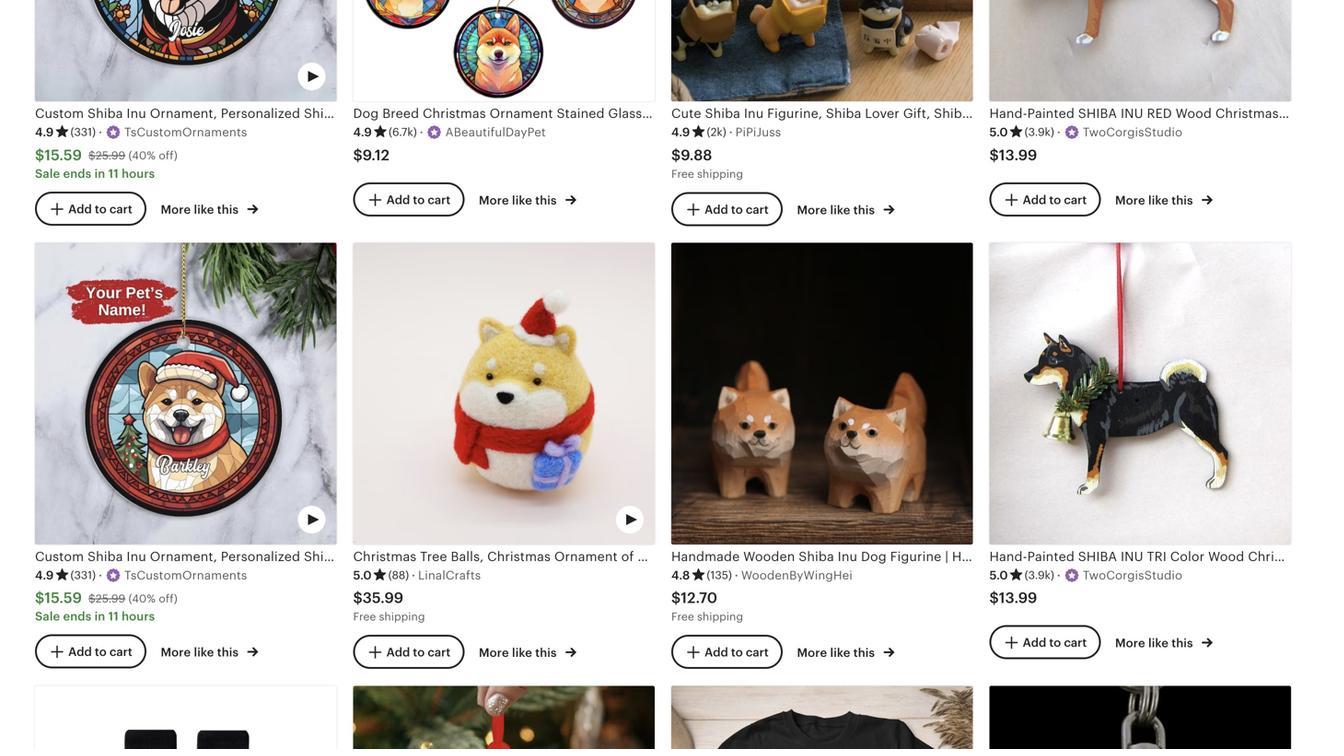 Task type: vqa. For each thing, say whether or not it's contained in the screenshot.
Categories
no



Task type: locate. For each thing, give the bounding box(es) containing it.
hours for first the custom shiba inu ornament, personalized shiba dog ornament, dog christmas ornament, shiba inu owner xmas gift, gift for dog owner, doge gift image from the top
[[122, 167, 155, 181]]

2 custom shiba inu ornament, personalized shiba dog ornament, dog christmas ornament, shiba inu owner xmas gift, gift for dog owner, doge gift image from the top
[[35, 243, 337, 545]]

cart
[[428, 193, 451, 207], [1065, 193, 1088, 207], [110, 202, 132, 216], [746, 203, 769, 216], [1065, 636, 1088, 650], [110, 645, 132, 659], [428, 646, 451, 659], [746, 646, 769, 659]]

$ 13.99
[[990, 147, 1038, 163], [990, 590, 1038, 606]]

·
[[99, 125, 102, 139], [420, 125, 424, 139], [730, 125, 733, 139], [1058, 125, 1061, 139], [99, 568, 102, 582], [412, 568, 416, 582], [735, 568, 739, 582], [1058, 568, 1061, 582]]

1 vertical spatial sale
[[35, 610, 60, 624]]

add to cart
[[387, 193, 451, 207], [1023, 193, 1088, 207], [68, 202, 132, 216], [705, 203, 769, 216], [1023, 636, 1088, 650], [68, 645, 132, 659], [387, 646, 451, 659], [705, 646, 769, 659]]

quick
[[163, 68, 197, 82], [482, 68, 515, 82], [800, 68, 834, 82], [1118, 68, 1152, 82], [163, 511, 197, 525], [482, 511, 515, 525], [800, 511, 834, 525], [1118, 511, 1152, 525]]

hours for 1st the custom shiba inu ornament, personalized shiba dog ornament, dog christmas ornament, shiba inu owner xmas gift, gift for dog owner, doge gift image from the bottom
[[122, 610, 155, 624]]

like
[[512, 193, 533, 207], [1149, 193, 1169, 207], [194, 203, 214, 216], [831, 203, 851, 217], [1149, 636, 1169, 650], [194, 646, 214, 659], [512, 646, 533, 660], [831, 646, 851, 660]]

dog
[[353, 106, 379, 121]]

1 vertical spatial in
[[95, 610, 105, 624]]

1 11 from the top
[[108, 167, 119, 181]]

shipping
[[698, 168, 744, 180], [379, 611, 425, 623], [698, 611, 744, 623]]

free inside $ 35.99 free shipping
[[353, 611, 376, 623]]

0 vertical spatial off)
[[159, 149, 178, 162]]

in
[[95, 167, 105, 181], [95, 610, 105, 624]]

15.59 for first the custom shiba inu ornament, personalized shiba dog ornament, dog christmas ornament, shiba inu owner xmas gift, gift for dog owner, doge gift image from the top
[[45, 147, 82, 163]]

1 vertical spatial custom shiba inu ornament, personalized shiba dog ornament, dog christmas ornament, shiba inu owner xmas gift, gift for dog owner, doge gift image
[[35, 243, 337, 545]]

shipping inside $ 35.99 free shipping
[[379, 611, 425, 623]]

add
[[387, 193, 410, 207], [1023, 193, 1047, 207], [68, 202, 92, 216], [705, 203, 729, 216], [1023, 636, 1047, 650], [68, 645, 92, 659], [387, 646, 410, 659], [705, 646, 729, 659]]

free down '35.99'
[[353, 611, 376, 623]]

25.99
[[96, 149, 125, 162], [96, 592, 125, 605]]

0 horizontal spatial christmas
[[423, 106, 486, 121]]

more
[[479, 193, 509, 207], [1116, 193, 1146, 207], [161, 203, 191, 216], [798, 203, 828, 217], [1116, 636, 1146, 650], [161, 646, 191, 659], [479, 646, 509, 660], [798, 646, 828, 660]]

$ 13.99 for hand-painted shiba inu red wood christmas tree ornament artist original...choose style image
[[990, 147, 1038, 163]]

1 off) from the top
[[159, 149, 178, 162]]

2 15.59 from the top
[[45, 590, 82, 606]]

ornament
[[490, 106, 553, 121]]

2 sale from the top
[[35, 610, 60, 624]]

1 vertical spatial (40%
[[129, 592, 156, 605]]

dog breed christmas ornament stained glass style, "shiba inu"
[[353, 106, 754, 121]]

0 vertical spatial sale
[[35, 167, 60, 181]]

christmas tree balls, christmas ornament of dogs, gifts shiba inu samoyed for dog lovers, fridge magnet, brooch pin x'mas new year presents image
[[353, 243, 655, 545]]

free
[[672, 168, 695, 180], [353, 611, 376, 623], [672, 611, 695, 623]]

2 11 from the top
[[108, 610, 119, 624]]

2 in from the top
[[95, 610, 105, 624]]

product video element
[[35, 0, 337, 102], [35, 243, 337, 545], [353, 243, 655, 545], [353, 686, 655, 749]]

free down 12.70
[[672, 611, 695, 623]]

0 vertical spatial (331)
[[70, 126, 96, 138]]

1 custom shiba inu ornament, personalized shiba dog ornament, dog christmas ornament, shiba inu owner xmas gift, gift for dog owner, doge gift image from the top
[[35, 0, 337, 102]]

1 15.59 from the top
[[45, 147, 82, 163]]

quick shop button
[[130, 58, 242, 92], [448, 58, 560, 92], [767, 58, 879, 92], [1085, 58, 1197, 92], [130, 501, 242, 535], [448, 501, 560, 535], [767, 501, 879, 535], [1085, 501, 1197, 535]]

christmas left 'tree'
[[1216, 106, 1280, 121]]

11
[[108, 167, 119, 181], [108, 610, 119, 624]]

2 (40% from the top
[[129, 592, 156, 605]]

5.0
[[990, 125, 1009, 139], [353, 568, 372, 582], [990, 568, 1009, 582]]

1 vertical spatial 11
[[108, 610, 119, 624]]

15.59
[[45, 147, 82, 163], [45, 590, 82, 606]]

shipping for 35.99
[[379, 611, 425, 623]]

shop
[[200, 68, 228, 82], [518, 68, 547, 82], [837, 68, 865, 82], [1155, 68, 1183, 82], [200, 511, 228, 525], [518, 511, 547, 525], [837, 511, 865, 525], [1155, 511, 1183, 525]]

quick shop
[[163, 68, 228, 82], [482, 68, 547, 82], [800, 68, 865, 82], [1118, 68, 1183, 82], [163, 511, 228, 525], [482, 511, 547, 525], [800, 511, 865, 525], [1118, 511, 1183, 525]]

this
[[536, 193, 557, 207], [1172, 193, 1194, 207], [217, 203, 239, 216], [854, 203, 876, 217], [1172, 636, 1194, 650], [217, 646, 239, 659], [536, 646, 557, 660], [854, 646, 876, 660]]

wood
[[1176, 106, 1213, 121]]

2 off) from the top
[[159, 592, 178, 605]]

$ 15.59 $ 25.99 (40% off) sale ends in 11 hours
[[35, 147, 178, 181], [35, 590, 178, 624]]

1 vertical spatial hours
[[122, 610, 155, 624]]

shipping inside $ 12.70 free shipping
[[698, 611, 744, 623]]

11 for first the custom shiba inu ornament, personalized shiba dog ornament, dog christmas ornament, shiba inu owner xmas gift, gift for dog owner, doge gift image from the top
[[108, 167, 119, 181]]

0 vertical spatial 15.59
[[45, 147, 82, 163]]

0 vertical spatial ends
[[63, 167, 92, 181]]

0 vertical spatial (40%
[[129, 149, 156, 162]]

shipping down 9.88
[[698, 168, 744, 180]]

1 vertical spatial $ 15.59 $ 25.99 (40% off) sale ends in 11 hours
[[35, 590, 178, 624]]

1 vertical spatial 25.99
[[96, 592, 125, 605]]

(331)
[[70, 126, 96, 138], [70, 569, 96, 581]]

sale
[[35, 167, 60, 181], [35, 610, 60, 624]]

dog breed christmas ornament stained glass style, "shiba inu" image
[[353, 0, 655, 102]]

1 vertical spatial ends
[[63, 610, 92, 624]]

1 13.99 from the top
[[1000, 147, 1038, 163]]

(135)
[[707, 569, 733, 581]]

1 horizontal spatial christmas
[[1216, 106, 1280, 121]]

2 $ 15.59 $ 25.99 (40% off) sale ends in 11 hours from the top
[[35, 590, 178, 624]]

0 vertical spatial custom shiba inu ornament, personalized shiba dog ornament, dog christmas ornament, shiba inu owner xmas gift, gift for dog owner, doge gift image
[[35, 0, 337, 102]]

2 (331) from the top
[[70, 569, 96, 581]]

ends
[[63, 167, 92, 181], [63, 610, 92, 624]]

christmas right breed
[[423, 106, 486, 121]]

(40% for first the custom shiba inu ornament, personalized shiba dog ornament, dog christmas ornament, shiba inu owner xmas gift, gift for dog owner, doge gift image from the top
[[129, 149, 156, 162]]

0 vertical spatial hours
[[122, 167, 155, 181]]

1 $ 13.99 from the top
[[990, 147, 1038, 163]]

1 (40% from the top
[[129, 149, 156, 162]]

free for 12.70
[[672, 611, 695, 623]]

off)
[[159, 149, 178, 162], [159, 592, 178, 605]]

13.99 for hand-painted shiba inu red wood christmas tree ornament artist original...choose style image
[[1000, 147, 1038, 163]]

$
[[35, 147, 45, 163], [353, 147, 363, 163], [672, 147, 681, 163], [990, 147, 1000, 163], [88, 149, 96, 162], [35, 590, 45, 606], [353, 590, 363, 606], [672, 590, 681, 606], [990, 590, 1000, 606], [88, 592, 96, 605]]

2 25.99 from the top
[[96, 592, 125, 605]]

2 ends from the top
[[63, 610, 92, 624]]

1 vertical spatial (331)
[[70, 569, 96, 581]]

(2k)
[[707, 126, 727, 138]]

15.59 for 1st the custom shiba inu ornament, personalized shiba dog ornament, dog christmas ornament, shiba inu owner xmas gift, gift for dog owner, doge gift image from the bottom
[[45, 590, 82, 606]]

(3.9k)
[[1025, 126, 1055, 138], [1025, 569, 1055, 581]]

2 $ 13.99 from the top
[[990, 590, 1038, 606]]

0 vertical spatial 13.99
[[1000, 147, 1038, 163]]

free inside $ 12.70 free shipping
[[672, 611, 695, 623]]

$ 9.88 free shipping
[[672, 147, 744, 180]]

shipping inside $ 9.88 free shipping
[[698, 168, 744, 180]]

0 vertical spatial (3.9k)
[[1025, 126, 1055, 138]]

13.99 for hand-painted shiba inu tri color wood christmas ornament...artist original, christmas tree ornament decoration image
[[1000, 590, 1038, 606]]

1 vertical spatial 13.99
[[1000, 590, 1038, 606]]

1 (3.9k) from the top
[[1025, 126, 1055, 138]]

shipping down '35.99'
[[379, 611, 425, 623]]

add to cart button
[[353, 182, 465, 217], [990, 182, 1101, 217], [35, 192, 146, 226], [672, 192, 783, 226], [990, 625, 1101, 660], [35, 635, 146, 669], [353, 635, 465, 669], [672, 635, 783, 669]]

13.99
[[1000, 147, 1038, 163], [1000, 590, 1038, 606]]

(40% for 1st the custom shiba inu ornament, personalized shiba dog ornament, dog christmas ornament, shiba inu owner xmas gift, gift for dog owner, doge gift image from the bottom
[[129, 592, 156, 605]]

4.9
[[35, 125, 54, 139], [353, 125, 372, 139], [672, 125, 691, 139], [35, 568, 54, 582]]

1 ends from the top
[[63, 167, 92, 181]]

2 hours from the top
[[122, 610, 155, 624]]

free down 9.88
[[672, 168, 695, 180]]

2 (3.9k) from the top
[[1025, 569, 1055, 581]]

0 vertical spatial 25.99
[[96, 149, 125, 162]]

1 vertical spatial (3.9k)
[[1025, 569, 1055, 581]]

christmas
[[423, 106, 486, 121], [1216, 106, 1280, 121]]

custom shiba inu ornament, personalized shiba dog ornament, dog christmas ornament, shiba inu owner xmas gift, gift for dog owner, doge gift image
[[35, 0, 337, 102], [35, 243, 337, 545]]

to
[[413, 193, 425, 207], [1050, 193, 1062, 207], [95, 202, 107, 216], [732, 203, 743, 216], [1050, 636, 1062, 650], [95, 645, 107, 659], [413, 646, 425, 659], [732, 646, 743, 659]]

2 13.99 from the top
[[1000, 590, 1038, 606]]

1 vertical spatial off)
[[159, 592, 178, 605]]

hand-
[[990, 106, 1028, 121]]

0 vertical spatial $ 15.59 $ 25.99 (40% off) sale ends in 11 hours
[[35, 147, 178, 181]]

1 vertical spatial 15.59
[[45, 590, 82, 606]]

11 for 1st the custom shiba inu ornament, personalized shiba dog ornament, dog christmas ornament, shiba inu owner xmas gift, gift for dog owner, doge gift image from the bottom
[[108, 610, 119, 624]]

free inside $ 9.88 free shipping
[[672, 168, 695, 180]]

1 25.99 from the top
[[96, 149, 125, 162]]

0 vertical spatial 11
[[108, 167, 119, 181]]

0 vertical spatial $ 13.99
[[990, 147, 1038, 163]]

shipping down 12.70
[[698, 611, 744, 623]]

red
[[1148, 106, 1173, 121]]

painted
[[1028, 106, 1075, 121]]

0 vertical spatial in
[[95, 167, 105, 181]]

1 hours from the top
[[122, 167, 155, 181]]

$ inside $ 35.99 free shipping
[[353, 590, 363, 606]]

hours
[[122, 167, 155, 181], [122, 610, 155, 624]]

1 vertical spatial $ 13.99
[[990, 590, 1038, 606]]

more like this link
[[479, 190, 577, 209], [1116, 190, 1213, 209], [161, 199, 258, 218], [798, 199, 895, 218], [1116, 633, 1213, 652], [161, 642, 258, 661], [479, 642, 577, 661], [798, 642, 895, 661]]

more like this
[[479, 193, 560, 207], [1116, 193, 1197, 207], [161, 203, 242, 216], [798, 203, 879, 217], [1116, 636, 1197, 650], [161, 646, 242, 659], [479, 646, 560, 660], [798, 646, 879, 660]]

35.99
[[363, 590, 404, 606]]

(40%
[[129, 149, 156, 162], [129, 592, 156, 605]]



Task type: describe. For each thing, give the bounding box(es) containing it.
style,
[[646, 106, 681, 121]]

off) for 1st the custom shiba inu ornament, personalized shiba dog ornament, dog christmas ornament, shiba inu owner xmas gift, gift for dog owner, doge gift image from the bottom
[[159, 592, 178, 605]]

hand-painted shiba inu tri color wood christmas ornament...artist original, christmas tree ornament decoration image
[[990, 243, 1292, 545]]

shipping for 12.70
[[698, 611, 744, 623]]

glass
[[609, 106, 642, 121]]

25.99 for first the custom shiba inu ornament, personalized shiba dog ornament, dog christmas ornament, shiba inu owner xmas gift, gift for dog owner, doge gift image from the top
[[96, 149, 125, 162]]

(3.9k) for hand-painted shiba inu tri color wood christmas ornament...artist original, christmas tree ornament decoration image
[[1025, 569, 1055, 581]]

1 $ 15.59 $ 25.99 (40% off) sale ends in 11 hours from the top
[[35, 147, 178, 181]]

hand-painted shiba inu red wood christmas tree ornament artist original...choose style image
[[990, 0, 1292, 102]]

stained
[[557, 106, 605, 121]]

(6.7k)
[[389, 126, 417, 138]]

$ 9.12
[[353, 147, 390, 163]]

9.12
[[363, 147, 390, 163]]

$ 35.99 free shipping
[[353, 590, 425, 623]]

cute shiba inu figurine, shiba lover gift, shiba dog desk ornament, kawaii shiba desk accessory,buy 2 get 10% off image
[[672, 0, 974, 102]]

4.8
[[672, 568, 691, 582]]

breed
[[383, 106, 419, 121]]

"shiba
[[685, 106, 725, 121]]

tree
[[1283, 106, 1310, 121]]

hand-painted shiba inu red wood christmas tree or
[[990, 106, 1327, 121]]

5.0 for hand-painted shiba inu red wood christmas tree ornament artist original...choose style image
[[990, 125, 1009, 139]]

inu"
[[729, 106, 754, 121]]

shiba inu, dog keyring, keychain, limited edition, artdog . dog keyring for dog lovers image
[[990, 686, 1292, 749]]

1 in from the top
[[95, 167, 105, 181]]

$ 12.70 free shipping
[[672, 590, 744, 623]]

$ inside $ 12.70 free shipping
[[672, 590, 681, 606]]

$ inside $ 9.88 free shipping
[[672, 147, 681, 163]]

5.0 for hand-painted shiba inu tri color wood christmas ornament...artist original, christmas tree ornament decoration image
[[990, 568, 1009, 582]]

shipping for 9.88
[[698, 168, 744, 180]]

shiba inu nope dog vintage t-shirt, shiba inu shirt, dog lover shirt, dog owner shirt, cute shiba inu shirt, dog shiba gift image
[[672, 686, 974, 749]]

(3.9k) for hand-painted shiba inu red wood christmas tree ornament artist original...choose style image
[[1025, 126, 1055, 138]]

(88)
[[389, 569, 409, 581]]

shiba inu dog socks for dog lovers, men and women, gift image
[[35, 686, 337, 749]]

off) for first the custom shiba inu ornament, personalized shiba dog ornament, dog christmas ornament, shiba inu owner xmas gift, gift for dog owner, doge gift image from the top
[[159, 149, 178, 162]]

1 sale from the top
[[35, 167, 60, 181]]

2 christmas from the left
[[1216, 106, 1280, 121]]

or
[[1314, 106, 1327, 121]]

inu
[[1121, 106, 1144, 121]]

$ 13.99 for hand-painted shiba inu tri color wood christmas ornament...artist original, christmas tree ornament decoration image
[[990, 590, 1038, 606]]

handmade wooden shiba inu dog figurine | hand-carved and painted wood statue carving | table top or shelf decoration shiba inu lover gift image
[[672, 243, 974, 545]]

shiba inu christmas ornament stained glass dog ornament christmas gift family christmas tree ornament glass stained design image
[[353, 686, 655, 749]]

12.70
[[681, 590, 718, 606]]

1 christmas from the left
[[423, 106, 486, 121]]

9.88
[[681, 147, 713, 163]]

free for 9.88
[[672, 168, 695, 180]]

25.99 for 1st the custom shiba inu ornament, personalized shiba dog ornament, dog christmas ornament, shiba inu owner xmas gift, gift for dog owner, doge gift image from the bottom
[[96, 592, 125, 605]]

free for 35.99
[[353, 611, 376, 623]]

shiba
[[1079, 106, 1118, 121]]

1 (331) from the top
[[70, 126, 96, 138]]



